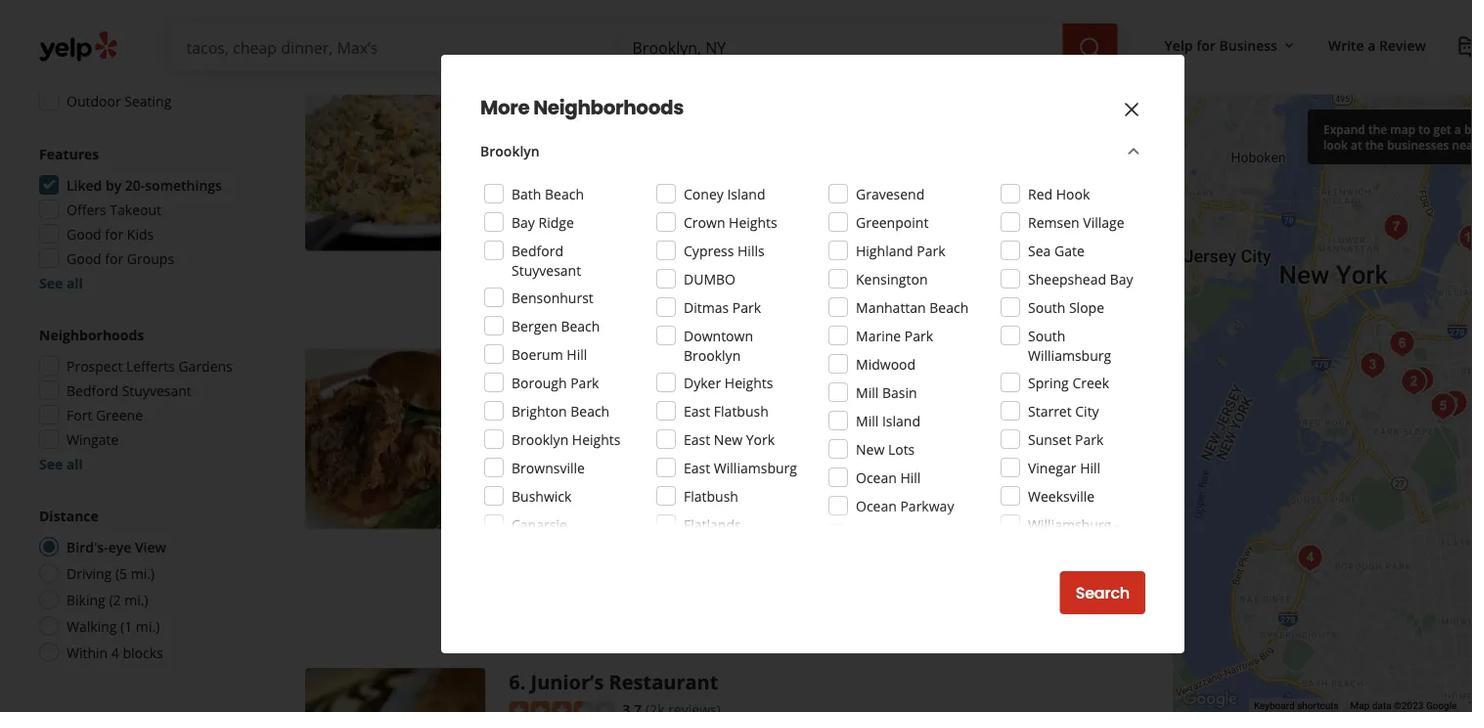 Task type: vqa. For each thing, say whether or not it's contained in the screenshot.
the experience
no



Task type: describe. For each thing, give the bounding box(es) containing it.
bensonhurst
[[512, 288, 594, 307]]

1 vertical spatial bay
[[1111, 270, 1134, 288]]

hill for boerum hill
[[567, 345, 588, 364]]

by
[[106, 176, 122, 194]]

"this is an excellent place to grab a meal before or after a visit to either the brooklyn museum, or the brooklyn botanic garden. why?  1. it's right around the…"
[[531, 524, 1068, 562]]

brooklyn heights
[[512, 430, 621, 449]]

park for marine park
[[905, 326, 934, 345]]

comfort food button
[[639, 411, 727, 431]]

(821
[[646, 103, 674, 122]]

beach for bergen beach
[[561, 317, 600, 335]]

a inside expand the map to get a be
[[1455, 121, 1462, 137]]

dinner
[[127, 43, 171, 61]]

creek
[[1073, 373, 1110, 392]]

park for ditmas park
[[733, 298, 762, 317]]

pm
[[612, 442, 633, 461]]

healthy dining
[[693, 470, 785, 488]]

(821 reviews)
[[646, 103, 730, 122]]

outdoor seating
[[529, 280, 621, 296]]

more neighborhoods
[[481, 94, 684, 121]]

highland park
[[856, 241, 946, 260]]

shortcuts
[[1298, 700, 1339, 712]]

williamsburg for east
[[714, 459, 798, 477]]

outdoor for outdoor seating
[[67, 92, 121, 110]]

dim sum
[[513, 135, 566, 151]]

1 vertical spatial delivery
[[656, 280, 703, 296]]

a down the here
[[577, 242, 585, 261]]

starret
[[1029, 402, 1072, 420]]

parking
[[1021, 223, 1069, 241]]

. for 6
[[520, 669, 526, 696]]

outdoor for outdoor seating
[[529, 280, 577, 296]]

highland
[[856, 241, 914, 260]]

see all button for good for groups
[[39, 274, 83, 292]]

city
[[1076, 402, 1100, 420]]

wingate
[[67, 430, 119, 449]]

$$
[[811, 412, 826, 431]]

20-
[[125, 176, 145, 194]]

brooklyn down place
[[636, 544, 693, 562]]

0 horizontal spatial new
[[714, 430, 743, 449]]

blocks
[[123, 644, 163, 662]]

offers delivery for 16 checkmark v2 image to the bottom
[[529, 493, 624, 512]]

good for good for groups
[[67, 249, 101, 268]]

breakfast inside 'breakfast & brunch' "button"
[[513, 413, 570, 429]]

sheepshead bay
[[1029, 270, 1134, 288]]

(1.1k reviews) link
[[646, 379, 733, 400]]

good for dinner
[[67, 43, 171, 61]]

place
[[659, 524, 692, 543]]

©2023
[[1395, 700, 1424, 712]]

reviews) for 5
[[680, 381, 733, 400]]

village
[[1084, 213, 1125, 231]]

prospect for prospect lefferts gardens
[[67, 357, 123, 375]]

crown heights
[[684, 213, 778, 231]]

park for sunset park
[[1076, 430, 1104, 449]]

0 vertical spatial &
[[131, 67, 141, 86]]

seating
[[125, 92, 172, 110]]

slope
[[1070, 298, 1105, 317]]

botanic
[[696, 544, 744, 562]]

east for east new york
[[684, 430, 711, 449]]

see all button for wingate
[[39, 455, 83, 473]]

why?
[[803, 544, 837, 562]]

you
[[643, 242, 666, 261]]

sea
[[1029, 241, 1051, 260]]

0 horizontal spatial bedford stuyvesant
[[67, 381, 192, 400]]

(5
[[115, 564, 127, 583]]

mi.) for biking (2 mi.)
[[124, 591, 148, 609]]

view
[[135, 538, 166, 556]]

dyker
[[684, 373, 721, 392]]

see for wingate
[[39, 455, 63, 473]]

miriam image
[[1395, 363, 1434, 402]]

fort
[[67, 406, 92, 424]]

cheryl's
[[531, 349, 608, 376]]

borough park
[[512, 373, 599, 392]]

dyker heights
[[684, 373, 774, 392]]

crown
[[684, 213, 726, 231]]

a right grab
[[745, 524, 753, 543]]

group containing features
[[33, 144, 243, 293]]

coney island
[[684, 184, 766, 203]]

vinegar
[[1029, 459, 1077, 477]]

a right on
[[710, 223, 718, 241]]

weekday
[[722, 223, 778, 241]]

map data ©2023 google
[[1351, 700, 1458, 712]]

hill for vinegar hill
[[1081, 459, 1101, 477]]

1 vertical spatial 16 checkmark v2 image
[[718, 280, 734, 296]]

midwood
[[856, 355, 916, 373]]

café luluc image
[[1354, 346, 1393, 385]]

2 vertical spatial delivery
[[572, 493, 624, 512]]

hook
[[1057, 184, 1091, 203]]

ridge
[[539, 213, 574, 231]]

cheryl's global soul link
[[531, 349, 722, 376]]

16 speech v2 image for "this
[[509, 527, 525, 542]]

16 vegetarian v2 image
[[509, 471, 525, 487]]

cypress hills
[[684, 241, 765, 260]]

sunset
[[1029, 430, 1072, 449]]

for for business
[[1197, 36, 1216, 54]]

spring
[[1029, 373, 1070, 392]]

expand the map to get a be tooltip
[[1309, 110, 1473, 164]]

expand
[[1324, 121, 1366, 137]]

brunch inside "button"
[[585, 413, 628, 429]]

0 horizontal spatial to
[[696, 524, 709, 543]]

1 vertical spatial or
[[594, 544, 608, 562]]

east flatbush
[[684, 402, 769, 420]]

island for mill island
[[883, 412, 921, 430]]

after
[[855, 524, 885, 543]]

more
[[1017, 242, 1053, 261]]

ditmas
[[684, 298, 729, 317]]

1 vertical spatial and
[[844, 242, 868, 261]]

0 horizontal spatial breakfast
[[67, 67, 127, 86]]

sum
[[659, 223, 687, 241]]

around
[[910, 544, 957, 562]]

google
[[1427, 700, 1458, 712]]

mill for mill island
[[856, 412, 879, 430]]

search for search as
[[1413, 119, 1457, 138]]

see for good for groups
[[39, 274, 63, 292]]

afternoon
[[781, 223, 845, 241]]

ocean for ocean parkway
[[856, 497, 897, 515]]

could
[[670, 242, 705, 261]]

beach for manhattan beach
[[930, 298, 969, 317]]

walking (1 mi.)
[[67, 617, 160, 636]]

bergen
[[512, 317, 558, 335]]

heights for crown heights
[[729, 213, 778, 231]]

0 vertical spatial and
[[849, 223, 873, 241]]

ocean for ocean hill
[[856, 468, 897, 487]]

biking
[[67, 591, 105, 609]]

breakfast & brunch inside "button"
[[513, 413, 628, 429]]

downtown
[[684, 326, 754, 345]]

the inside expand the map to get a be
[[1369, 121, 1388, 137]]

1 horizontal spatial new
[[856, 440, 885, 459]]

0 horizontal spatial as
[[917, 223, 931, 241]]

16 healthy dining v2 image
[[673, 471, 689, 487]]

reservations
[[67, 18, 149, 37]]

good for kids
[[67, 225, 154, 243]]

slideshow element for "this is an excellent place to grab a meal before or after a visit to either the brooklyn museum, or the brooklyn botanic garden. why?  1. it's right around the…"
[[305, 349, 486, 529]]

north
[[1029, 535, 1066, 553]]

good for good for dinner
[[67, 43, 101, 61]]

caribbean button
[[735, 411, 803, 431]]

bath
[[512, 184, 542, 203]]

0 horizontal spatial the
[[611, 544, 632, 562]]

1 horizontal spatial or
[[837, 524, 851, 543]]

hills
[[738, 241, 765, 260]]

you
[[935, 242, 959, 261]]

0 horizontal spatial bedford
[[67, 381, 118, 400]]

vinegar hill
[[1029, 459, 1101, 477]]

offers up canarsie
[[529, 493, 569, 512]]

island for coney island
[[728, 184, 766, 203]]

for for groups
[[105, 249, 124, 268]]

0 vertical spatial delivery
[[572, 191, 624, 210]]

prospect lefferts gardens
[[67, 357, 233, 375]]

try
[[708, 242, 726, 261]]

1 horizontal spatial the
[[987, 524, 1008, 543]]

1 horizontal spatial to
[[929, 524, 942, 543]]

8:00
[[582, 442, 609, 461]]

brooklyn down weeksville
[[1011, 524, 1068, 543]]

write
[[1329, 36, 1365, 54]]

garden.
[[748, 544, 799, 562]]

projects image
[[1458, 35, 1473, 59]]

offers for good
[[67, 200, 106, 219]]

clinton street baking company image
[[1377, 208, 1417, 247]]

east for east flatbush
[[684, 402, 711, 420]]

brooklyn down brighton
[[512, 430, 569, 449]]

16 speech v2 image for "came
[[509, 225, 525, 241]]



Task type: locate. For each thing, give the bounding box(es) containing it.
16 chevron down v2 image
[[1282, 38, 1298, 54]]

. left junior's
[[520, 669, 526, 696]]

junior's
[[531, 669, 604, 696]]

williamsburg up "spring creek"
[[1029, 346, 1112, 365]]

1 vertical spatial is
[[565, 524, 575, 543]]

mill for mill basin
[[856, 383, 879, 402]]

1 vertical spatial get
[[872, 242, 892, 261]]

offers takeout
[[67, 200, 162, 219]]

0 horizontal spatial or
[[594, 544, 608, 562]]

new
[[714, 430, 743, 449], [856, 440, 885, 459]]

heights for prospect heights
[[902, 412, 951, 431]]

and right parking
[[844, 242, 868, 261]]

1 horizontal spatial outdoor
[[529, 280, 577, 296]]

as up lucky.
[[917, 223, 931, 241]]

bklyn larder image
[[1403, 361, 1442, 400]]

delivery up the here
[[572, 191, 624, 210]]

street
[[751, 242, 789, 261]]

as
[[1460, 119, 1473, 138], [917, 223, 931, 241], [968, 223, 983, 241]]

as up could…" at the right of the page
[[968, 223, 983, 241]]

ocean down new lots
[[856, 468, 897, 487]]

1.
[[840, 544, 852, 562]]

0 vertical spatial the
[[1369, 121, 1388, 137]]

sum
[[540, 135, 566, 151]]

hill down sunset park
[[1081, 459, 1101, 477]]

0 vertical spatial see
[[39, 274, 63, 292]]

dumbo
[[684, 270, 736, 288]]

2 group from the top
[[33, 325, 243, 474]]

1 vertical spatial bedford
[[67, 381, 118, 400]]

get inside "came here for dim sum on a weekday afternoon and it was as busy as ever. parking is always a gamble, you could try for street parking and get lucky. you could…"
[[872, 242, 892, 261]]

2 mill from the top
[[856, 412, 879, 430]]

24 chevron down v2 image
[[1123, 139, 1146, 163]]

0 horizontal spatial &
[[131, 67, 141, 86]]

search
[[1413, 119, 1457, 138], [1076, 582, 1130, 604]]

search for search
[[1076, 582, 1130, 604]]

more link
[[1017, 242, 1053, 261]]

"came here for dim sum on a weekday afternoon and it was as busy as ever. parking is always a gamble, you could try for street parking and get lucky. you could…"
[[531, 223, 1083, 261]]

east down east new york
[[684, 459, 711, 477]]

write a review
[[1329, 36, 1427, 54]]

caribbean link
[[735, 411, 803, 431]]

0 vertical spatial search
[[1413, 119, 1457, 138]]

breakfast & brunch up outdoor seating
[[67, 67, 191, 86]]

ocean up after
[[856, 497, 897, 515]]

fort greene
[[67, 406, 143, 424]]

1 vertical spatial prospect
[[843, 412, 899, 431]]

see all for wingate
[[39, 455, 83, 473]]

2 horizontal spatial the
[[1369, 121, 1388, 137]]

heights for brooklyn heights
[[572, 430, 621, 449]]

previous image for "this is an excellent place to grab a meal before or after a visit to either the brooklyn museum, or the brooklyn botanic garden. why?  1. it's right around the…"
[[313, 427, 337, 451]]

offers delivery
[[529, 191, 624, 210], [529, 493, 624, 512]]

3.8 star rating image
[[509, 382, 615, 401]]

for right try
[[729, 242, 748, 261]]

1 mill from the top
[[856, 383, 879, 402]]

start order
[[1008, 588, 1092, 610]]

1 vertical spatial see all
[[39, 455, 83, 473]]

& up seating
[[131, 67, 141, 86]]

1 offers delivery from the top
[[529, 191, 624, 210]]

see all for good for groups
[[39, 274, 83, 292]]

a inside write a review link
[[1369, 36, 1377, 54]]

brooklyn inside downtown brooklyn
[[684, 346, 741, 365]]

borough
[[512, 373, 567, 392]]

group containing neighborhoods
[[33, 325, 243, 474]]

all down 'wingate'
[[66, 455, 83, 473]]

1 horizontal spatial get
[[1434, 121, 1452, 137]]

16 close v2 image
[[509, 280, 525, 296]]

bedford stuyvesant up the bensonhurst
[[512, 241, 582, 279]]

0 vertical spatial good
[[67, 43, 101, 61]]

flatlands
[[684, 515, 742, 534]]

"came
[[531, 223, 572, 241]]

0 vertical spatial williamsburg
[[1029, 346, 1112, 365]]

0 vertical spatial brunch
[[144, 67, 191, 86]]

or
[[837, 524, 851, 543], [594, 544, 608, 562]]

1 group from the top
[[33, 144, 243, 293]]

boerum
[[512, 345, 563, 364]]

bedford stuyvesant up the 'greene'
[[67, 381, 192, 400]]

healthy
[[693, 470, 742, 488]]

bedford up the fort greene
[[67, 381, 118, 400]]

more neighborhoods dialog
[[0, 0, 1473, 713]]

1 vertical spatial good
[[67, 225, 101, 243]]

east harbor seafood palace image
[[1291, 539, 1330, 578]]

4.2 star rating image
[[509, 104, 615, 123]]

a up 'right'
[[889, 524, 896, 543]]

east for east harbor seafood palace
[[531, 71, 572, 98]]

mi.) for driving (5 mi.)
[[131, 564, 155, 583]]

None search field
[[171, 23, 1122, 70]]

group
[[33, 144, 243, 293], [33, 325, 243, 474]]

0 horizontal spatial search
[[1076, 582, 1130, 604]]

keyboard shortcuts
[[1255, 700, 1339, 712]]

oasis image
[[1453, 219, 1473, 258]]

breakfast up brooklyn heights
[[513, 413, 570, 429]]

until
[[549, 442, 578, 461]]

park
[[917, 241, 946, 260], [733, 298, 762, 317], [905, 326, 934, 345], [571, 373, 599, 392], [1076, 430, 1104, 449]]

south down south slope
[[1029, 326, 1066, 345]]

2 see from the top
[[39, 455, 63, 473]]

1 vertical spatial .
[[520, 669, 526, 696]]

stuyvesant inside more neighborhoods dialog
[[512, 261, 582, 279]]

1 horizontal spatial &
[[573, 413, 582, 429]]

(821 reviews) link
[[646, 101, 730, 122]]

hill
[[567, 345, 588, 364], [1081, 459, 1101, 477], [901, 468, 921, 487]]

gravesend
[[856, 184, 925, 203]]

1 vertical spatial see
[[39, 455, 63, 473]]

order
[[1048, 588, 1092, 610]]

for down offers takeout
[[105, 225, 124, 243]]

1 ocean from the top
[[856, 468, 897, 487]]

2 vertical spatial mi.)
[[136, 617, 160, 636]]

williamsburg for south
[[1029, 346, 1112, 365]]

16 speech v2 image left "came
[[509, 225, 525, 241]]

0 horizontal spatial stuyvesant
[[122, 381, 192, 400]]

0 horizontal spatial island
[[728, 184, 766, 203]]

-
[[1116, 515, 1120, 534]]

east up 4.2 star rating image
[[531, 71, 572, 98]]

1 vertical spatial 16 speech v2 image
[[509, 527, 525, 542]]

restaurant
[[609, 669, 719, 696]]

0 vertical spatial breakfast
[[67, 67, 127, 86]]

park up brighton beach
[[571, 373, 599, 392]]

stuyvesant up the bensonhurst
[[512, 261, 582, 279]]

be
[[1465, 121, 1473, 137]]

1 vertical spatial bedford stuyvesant
[[67, 381, 192, 400]]

0 vertical spatial all
[[66, 274, 83, 292]]

2 see all button from the top
[[39, 455, 83, 473]]

park for borough park
[[571, 373, 599, 392]]

mi.) right "(2"
[[124, 591, 148, 609]]

was
[[888, 223, 913, 241]]

to left grab
[[696, 524, 709, 543]]

good down offers takeout
[[67, 225, 101, 243]]

excellent
[[598, 524, 655, 543]]

a left be
[[1455, 121, 1462, 137]]

option group containing distance
[[33, 506, 243, 668]]

1 vertical spatial ocean
[[856, 497, 897, 515]]

6 . junior's restaurant
[[509, 669, 719, 696]]

for up gamble,
[[609, 223, 627, 241]]

slideshow element
[[305, 71, 486, 251], [305, 349, 486, 529]]

2 slideshow element from the top
[[305, 349, 486, 529]]

east down (1.1k reviews)
[[684, 402, 711, 420]]

lefferts
[[126, 357, 175, 375]]

driving (5 mi.)
[[67, 564, 155, 583]]

1 horizontal spatial hill
[[901, 468, 921, 487]]

close image
[[1121, 98, 1144, 121]]

bay
[[512, 213, 535, 231], [1111, 270, 1134, 288]]

good for good for kids
[[67, 225, 101, 243]]

0 vertical spatial outdoor
[[67, 92, 121, 110]]

1 vertical spatial brunch
[[585, 413, 628, 429]]

heights for dyker heights
[[725, 373, 774, 392]]

0 vertical spatial previous image
[[313, 149, 337, 173]]

brooklyn down downtown
[[684, 346, 741, 365]]

dim sum button
[[509, 133, 570, 153]]

16 checkmark v2 image up the bay ridge
[[509, 193, 525, 209]]

16 checkmark v2 image down 16 vegetarian v2 'image'
[[509, 495, 525, 510]]

0 vertical spatial 16 checkmark v2 image
[[509, 193, 525, 209]]

liked
[[67, 176, 102, 194]]

or up 1.
[[837, 524, 851, 543]]

mi.) right (5
[[131, 564, 155, 583]]

bay down the bath on the top
[[512, 213, 535, 231]]

stuyvesant down the lefferts
[[122, 381, 192, 400]]

brighton
[[512, 402, 567, 420]]

offers delivery for the topmost 16 checkmark v2 image
[[529, 191, 624, 210]]

the left map
[[1369, 121, 1388, 137]]

breakfast & brunch button
[[509, 411, 631, 431]]

to up around
[[929, 524, 942, 543]]

cheryl's global soul image
[[305, 349, 486, 529]]

0 vertical spatial is
[[1073, 223, 1083, 241]]

.
[[520, 349, 526, 376], [520, 669, 526, 696]]

five leaves image
[[1469, 198, 1473, 237]]

east down food
[[684, 430, 711, 449]]

1 horizontal spatial bedford stuyvesant
[[512, 241, 582, 279]]

search image
[[1079, 36, 1103, 60]]

and
[[849, 223, 873, 241], [844, 242, 868, 261]]

1 vertical spatial williamsburg
[[714, 459, 798, 477]]

(1.1k
[[646, 381, 677, 400]]

search down side
[[1076, 582, 1130, 604]]

option group
[[33, 506, 243, 668]]

0 vertical spatial get
[[1434, 121, 1452, 137]]

downtown brooklyn
[[684, 326, 754, 365]]

1 vertical spatial search
[[1076, 582, 1130, 604]]

remsen
[[1029, 213, 1080, 231]]

1 see all from the top
[[39, 274, 83, 292]]

search left be
[[1413, 119, 1457, 138]]

junior's restaurant image
[[1383, 324, 1422, 364]]

3.7 star rating image
[[509, 702, 615, 713]]

0 horizontal spatial brunch
[[144, 67, 191, 86]]

all for good for groups
[[66, 274, 83, 292]]

the up the…" on the bottom right of page
[[987, 524, 1008, 543]]

flatbush up east new york
[[714, 402, 769, 420]]

ocean parkway
[[856, 497, 955, 515]]

brooklyn inside brooklyn dropdown button
[[481, 141, 540, 160]]

2 see all from the top
[[39, 455, 83, 473]]

grab
[[713, 524, 742, 543]]

or down the an
[[594, 544, 608, 562]]

2 vertical spatial 16 checkmark v2 image
[[509, 495, 525, 510]]

all for wingate
[[66, 455, 83, 473]]

0 vertical spatial or
[[837, 524, 851, 543]]

all
[[66, 274, 83, 292], [66, 455, 83, 473]]

dim
[[513, 135, 537, 151]]

comfort food
[[643, 413, 723, 429]]

0 horizontal spatial get
[[872, 242, 892, 261]]

junior's restaurant link
[[531, 669, 719, 696]]

previous image for "came here for dim sum on a weekday afternoon and it was as busy as ever. parking is always a gamble, you could try for street parking and get lucky. you could…"
[[313, 149, 337, 173]]

& inside "button"
[[573, 413, 582, 429]]

0 vertical spatial island
[[728, 184, 766, 203]]

& up brooklyn heights
[[573, 413, 582, 429]]

as right map
[[1460, 119, 1473, 138]]

1 horizontal spatial as
[[968, 223, 983, 241]]

island up lots
[[883, 412, 921, 430]]

biking (2 mi.)
[[67, 591, 148, 609]]

south inside south williamsburg
[[1029, 326, 1066, 345]]

1 vertical spatial breakfast
[[513, 413, 570, 429]]

neighborhoods inside dialog
[[534, 94, 684, 121]]

see all down 'wingate'
[[39, 455, 83, 473]]

1 vertical spatial neighborhoods
[[39, 325, 144, 344]]

0 vertical spatial stuyvesant
[[512, 261, 582, 279]]

2 16 speech v2 image from the top
[[509, 527, 525, 542]]

hill for ocean hill
[[901, 468, 921, 487]]

2 . from the top
[[520, 669, 526, 696]]

1 horizontal spatial brunch
[[585, 413, 628, 429]]

get inside expand the map to get a be
[[1434, 121, 1452, 137]]

1 see from the top
[[39, 274, 63, 292]]

brooklyn
[[481, 141, 540, 160], [684, 346, 741, 365], [512, 430, 569, 449], [1011, 524, 1068, 543], [636, 544, 693, 562]]

park down manhattan beach
[[905, 326, 934, 345]]

for for dinner
[[105, 43, 124, 61]]

0 vertical spatial bay
[[512, 213, 535, 231]]

is inside "came here for dim sum on a weekday afternoon and it was as busy as ever. parking is always a gamble, you could try for street parking and get lucky. you could…"
[[1073, 223, 1083, 241]]

search inside the search button
[[1076, 582, 1130, 604]]

williamsburg up side
[[1029, 515, 1112, 534]]

parkway
[[901, 497, 955, 515]]

reviews) for east harbor seafood palace
[[677, 103, 730, 122]]

1 vertical spatial all
[[66, 455, 83, 473]]

map region
[[1090, 20, 1473, 713]]

2 horizontal spatial as
[[1460, 119, 1473, 138]]

flatbush up flatlands
[[684, 487, 739, 506]]

marine park
[[856, 326, 934, 345]]

0 horizontal spatial breakfast & brunch
[[67, 67, 191, 86]]

to inside expand the map to get a be
[[1419, 121, 1431, 137]]

. for 5
[[520, 349, 526, 376]]

1 vertical spatial south
[[1029, 326, 1066, 345]]

2 horizontal spatial to
[[1419, 121, 1431, 137]]

could…"
[[963, 242, 1014, 261]]

1 good from the top
[[67, 43, 101, 61]]

to right map
[[1419, 121, 1431, 137]]

groups
[[127, 249, 174, 268]]

bird's-eye view
[[67, 538, 166, 556]]

east for east williamsburg
[[684, 459, 711, 477]]

for down reservations on the left
[[105, 43, 124, 61]]

the down excellent
[[611, 544, 632, 562]]

a right write
[[1369, 36, 1377, 54]]

google image
[[1178, 687, 1243, 713]]

more
[[481, 94, 530, 121]]

1 previous image from the top
[[313, 149, 337, 173]]

reviews) down seafood
[[677, 103, 730, 122]]

park down city
[[1076, 430, 1104, 449]]

here
[[576, 223, 605, 241]]

16 speech v2 image left "this
[[509, 527, 525, 542]]

0 vertical spatial offers delivery
[[529, 191, 624, 210]]

2 ocean from the top
[[856, 497, 897, 515]]

south for south slope
[[1029, 298, 1066, 317]]

mi.) for walking (1 mi.)
[[136, 617, 160, 636]]

keyboard shortcuts button
[[1255, 699, 1339, 713]]

williamsburg inside williamsburg - north side
[[1029, 515, 1112, 534]]

offers delivery up the ridge
[[529, 191, 624, 210]]

user actions element
[[1150, 27, 1473, 67]]

island up crown heights
[[728, 184, 766, 203]]

brooklyn button
[[481, 139, 1146, 164]]

ditmas park
[[684, 298, 762, 317]]

4.2 link
[[623, 101, 642, 122]]

good for groups
[[67, 249, 174, 268]]

2 all from the top
[[66, 455, 83, 473]]

1 slideshow element from the top
[[305, 71, 486, 251]]

0 vertical spatial .
[[520, 349, 526, 376]]

beach up the ridge
[[545, 184, 584, 203]]

brunch up 8:00
[[585, 413, 628, 429]]

meal
[[756, 524, 788, 543]]

slideshow element for "came here for dim sum on a weekday afternoon and it was as busy as ever. parking is always a gamble, you could try for street parking and get lucky. you could…"
[[305, 71, 486, 251]]

outdoor right 16 close v2 image
[[529, 280, 577, 296]]

is left the an
[[565, 524, 575, 543]]

2 previous image from the top
[[313, 427, 337, 451]]

bedford down the bay ridge
[[512, 241, 564, 260]]

park for highland park
[[917, 241, 946, 260]]

good down reservations on the left
[[67, 43, 101, 61]]

park up downtown
[[733, 298, 762, 317]]

mi.) right (1
[[136, 617, 160, 636]]

and left the it on the top right of page
[[849, 223, 873, 241]]

1 . from the top
[[520, 349, 526, 376]]

1 vertical spatial reviews)
[[680, 381, 733, 400]]

new down food
[[714, 430, 743, 449]]

neighborhoods
[[534, 94, 684, 121], [39, 325, 144, 344]]

get down the it on the top right of page
[[872, 242, 892, 261]]

0 horizontal spatial outdoor
[[67, 92, 121, 110]]

see all down 'good for groups'
[[39, 274, 83, 292]]

0 vertical spatial bedford
[[512, 241, 564, 260]]

1 vertical spatial island
[[883, 412, 921, 430]]

bedford stuyvesant inside more neighborhoods dialog
[[512, 241, 582, 279]]

3 good from the top
[[67, 249, 101, 268]]

cheryl's global soul image
[[1424, 387, 1464, 426]]

bedford inside bedford stuyvesant
[[512, 241, 564, 260]]

flatbush
[[714, 402, 769, 420], [684, 487, 739, 506]]

good
[[67, 43, 101, 61], [67, 225, 101, 243], [67, 249, 101, 268]]

1 vertical spatial flatbush
[[684, 487, 739, 506]]

1 horizontal spatial bedford
[[512, 241, 564, 260]]

0 vertical spatial bedford stuyvesant
[[512, 241, 582, 279]]

1 horizontal spatial search
[[1413, 119, 1457, 138]]

prospect up the fort greene
[[67, 357, 123, 375]]

open
[[509, 442, 546, 461]]

0 vertical spatial flatbush
[[714, 402, 769, 420]]

1 see all button from the top
[[39, 274, 83, 292]]

1 horizontal spatial neighborhoods
[[534, 94, 684, 121]]

mill left basin
[[856, 383, 879, 402]]

info icon image
[[791, 470, 807, 486], [791, 470, 807, 486]]

offers delivery down the vegetarian friendly
[[529, 493, 624, 512]]

all down 'good for groups'
[[66, 274, 83, 292]]

0 horizontal spatial neighborhoods
[[39, 325, 144, 344]]

for inside 'yelp for business' button
[[1197, 36, 1216, 54]]

1 16 speech v2 image from the top
[[509, 225, 525, 241]]

stuyvesant inside group
[[122, 381, 192, 400]]

tom's image
[[1436, 384, 1473, 423]]

delivery down the vegetarian friendly
[[572, 493, 624, 512]]

2 south from the top
[[1029, 326, 1066, 345]]

beach down 3.8 star rating image
[[571, 402, 610, 420]]

outdoor left seating
[[67, 92, 121, 110]]

0 vertical spatial neighborhoods
[[534, 94, 684, 121]]

2 vertical spatial the
[[611, 544, 632, 562]]

1 vertical spatial &
[[573, 413, 582, 429]]

0 vertical spatial see all button
[[39, 274, 83, 292]]

cypress
[[684, 241, 734, 260]]

prospect for prospect heights
[[843, 412, 899, 431]]

16 checkmark v2 image up ditmas park
[[718, 280, 734, 296]]

east harbor seafood palace image
[[305, 71, 486, 251]]

16 speech v2 image
[[509, 225, 525, 241], [509, 527, 525, 542]]

reviews) down 'soul' on the left
[[680, 381, 733, 400]]

for down the good for kids
[[105, 249, 124, 268]]

1 vertical spatial slideshow element
[[305, 349, 486, 529]]

beach for bath beach
[[545, 184, 584, 203]]

south for south williamsburg
[[1029, 326, 1066, 345]]

get left be
[[1434, 121, 1452, 137]]

1 horizontal spatial is
[[1073, 223, 1083, 241]]

0 vertical spatial group
[[33, 144, 243, 293]]

breakfast down good for dinner
[[67, 67, 127, 86]]

bedford stuyvesant
[[512, 241, 582, 279], [67, 381, 192, 400]]

0 vertical spatial slideshow element
[[305, 71, 486, 251]]

is inside "this is an excellent place to grab a meal before or after a visit to either the brooklyn museum, or the brooklyn botanic garden. why?  1. it's right around the…"
[[565, 524, 575, 543]]

park right was
[[917, 241, 946, 260]]

1 horizontal spatial stuyvesant
[[512, 261, 582, 279]]

prospect up new lots
[[843, 412, 899, 431]]

hill down bergen beach
[[567, 345, 588, 364]]

2 vertical spatial good
[[67, 249, 101, 268]]

to
[[1419, 121, 1431, 137], [696, 524, 709, 543], [929, 524, 942, 543]]

beach for brighton beach
[[571, 402, 610, 420]]

museum,
[[531, 544, 590, 562]]

previous image
[[313, 149, 337, 173], [313, 427, 337, 451]]

mill up new lots
[[856, 412, 879, 430]]

0 horizontal spatial hill
[[567, 345, 588, 364]]

2 offers delivery from the top
[[529, 493, 624, 512]]

marine
[[856, 326, 902, 345]]

for right yelp on the top right of page
[[1197, 36, 1216, 54]]

2 good from the top
[[67, 225, 101, 243]]

1 all from the top
[[66, 274, 83, 292]]

brunch down dinner
[[144, 67, 191, 86]]

red
[[1029, 184, 1053, 203]]

bergen beach
[[512, 317, 600, 335]]

delivery up ditmas
[[656, 280, 703, 296]]

1 horizontal spatial breakfast & brunch
[[513, 413, 628, 429]]

offers for "came
[[529, 191, 569, 210]]

16 checkmark v2 image
[[509, 193, 525, 209], [718, 280, 734, 296], [509, 495, 525, 510]]

is left village
[[1073, 223, 1083, 241]]

1 horizontal spatial bay
[[1111, 270, 1134, 288]]

2 vertical spatial williamsburg
[[1029, 515, 1112, 534]]

for for kids
[[105, 225, 124, 243]]

1 vertical spatial the
[[987, 524, 1008, 543]]

lucky.
[[895, 242, 932, 261]]

0 vertical spatial ocean
[[856, 468, 897, 487]]

0 vertical spatial mill
[[856, 383, 879, 402]]

1 south from the top
[[1029, 298, 1066, 317]]

1 vertical spatial mill
[[856, 412, 879, 430]]

1 vertical spatial mi.)
[[124, 591, 148, 609]]

an
[[579, 524, 595, 543]]



